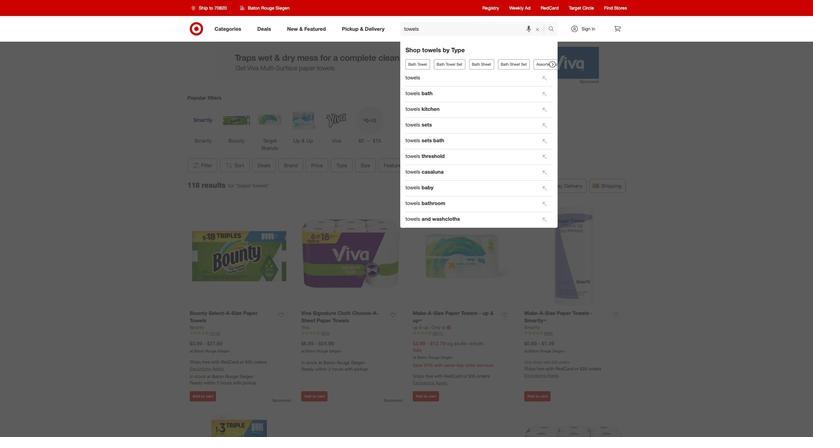 Task type: vqa. For each thing, say whether or not it's contained in the screenshot.
Make-A-Size Paper Towels - up & up™ image
yes



Task type: describe. For each thing, give the bounding box(es) containing it.
advertisement element
[[214, 47, 599, 79]]

What can we help you find? suggestions appear below search field
[[401, 22, 550, 36]]



Task type: locate. For each thing, give the bounding box(es) containing it.
bounty essentials select-a-size paper towels - 124ct image
[[302, 412, 401, 438], [302, 412, 401, 438]]

make-a-size paper towels - smartly™ image
[[525, 207, 624, 306], [525, 207, 624, 306]]

bounty select-a-size paper towels image
[[190, 207, 289, 306], [190, 207, 289, 306], [190, 412, 289, 438], [190, 412, 289, 438]]

make-a-size paper towels - up & up™ image
[[413, 207, 512, 306], [413, 207, 512, 306]]

viva signature cloth choose-a-sheet paper towels image
[[302, 207, 401, 306], [302, 207, 401, 306]]

viva multi-surface paper towels - 6 triple rolls image
[[525, 412, 624, 438], [525, 412, 624, 438]]



